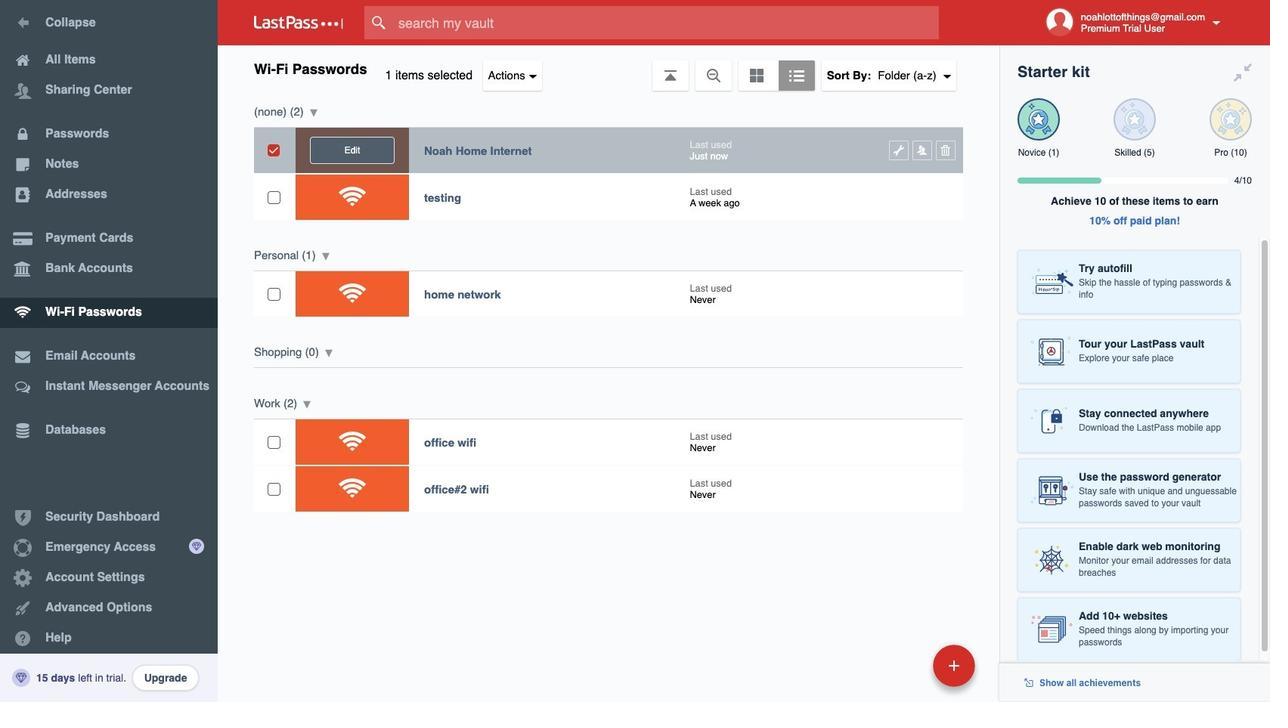 Task type: describe. For each thing, give the bounding box(es) containing it.
new item navigation
[[829, 640, 985, 702]]

Search search field
[[364, 6, 969, 39]]

main navigation navigation
[[0, 0, 218, 702]]

search my vault text field
[[364, 6, 969, 39]]

new item element
[[829, 644, 981, 687]]



Task type: locate. For each thing, give the bounding box(es) containing it.
vault options navigation
[[218, 45, 1000, 91]]

lastpass image
[[254, 16, 343, 29]]



